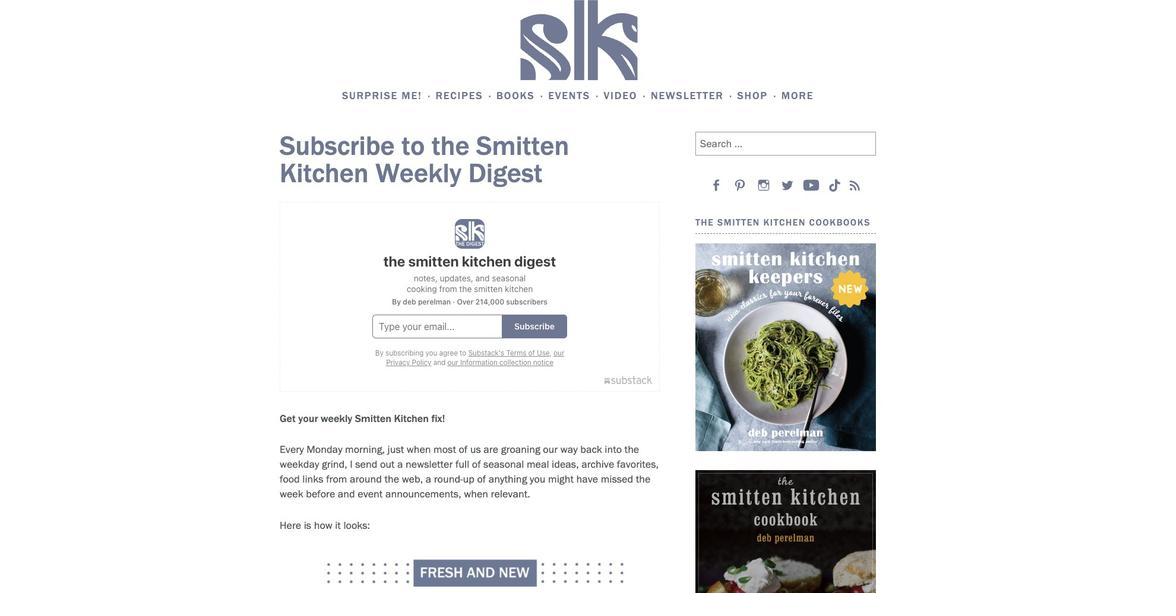 Task type: vqa. For each thing, say whether or not it's contained in the screenshot.
top "than"
no



Task type: describe. For each thing, give the bounding box(es) containing it.
anything
[[489, 473, 527, 486]]

most
[[434, 443, 456, 456]]

none search field inside the smitten kitchen cookbooks section
[[696, 122, 876, 156]]

0 vertical spatial when
[[407, 443, 431, 456]]

0 horizontal spatial a
[[397, 458, 403, 471]]

grind,
[[322, 458, 347, 471]]

pinterest image
[[732, 177, 749, 194]]

instagram image
[[756, 177, 772, 194]]

facebook image
[[708, 177, 725, 194]]

the up favorites,
[[625, 443, 639, 456]]

archive
[[582, 458, 614, 471]]

me!
[[402, 89, 422, 102]]

send
[[355, 458, 377, 471]]

1 horizontal spatial when
[[464, 488, 488, 501]]

events
[[548, 89, 590, 102]]

meal
[[527, 458, 549, 471]]

newsletter link
[[651, 89, 735, 103]]

kitchen for weekly digest
[[280, 156, 369, 190]]

kitchen
[[764, 217, 806, 228]]

smitten for the
[[476, 129, 569, 162]]

ideas,
[[552, 458, 579, 471]]

morning,
[[345, 443, 385, 456]]

1 vertical spatial of
[[472, 458, 481, 471]]

back
[[580, 443, 602, 456]]

tiktok image
[[829, 180, 841, 192]]

every
[[280, 443, 304, 456]]

into
[[605, 443, 622, 456]]

how
[[314, 519, 332, 532]]

kitchen for fix!
[[394, 412, 429, 425]]

seasonal
[[484, 458, 524, 471]]

smitten
[[718, 217, 760, 228]]

might
[[548, 473, 574, 486]]

links
[[303, 473, 324, 486]]

feed image
[[847, 177, 863, 194]]

i
[[350, 458, 353, 471]]

up
[[463, 473, 475, 486]]

favorites,
[[617, 458, 659, 471]]

Search … search field
[[696, 132, 876, 156]]

youtube image
[[803, 177, 820, 194]]

food
[[280, 473, 300, 486]]

monday
[[307, 443, 343, 456]]

shop link
[[737, 89, 779, 103]]

just
[[388, 443, 404, 456]]

around
[[350, 473, 382, 486]]

the down out
[[385, 473, 399, 486]]

weekly digest
[[376, 156, 543, 190]]

us
[[470, 443, 481, 456]]

twitter image
[[780, 177, 796, 194]]

every monday morning, just when most of us are groaning our way back into the weekday grind, i send out a newsletter full of seasonal meal ideas, archive favorites, food links from around the web, a round-up of anything you might have missed the week before and event announcements, when relevant.
[[280, 443, 659, 501]]

shop
[[737, 89, 768, 102]]

surprise
[[342, 89, 398, 102]]

get your weekly smitten kitchen fix!
[[280, 412, 445, 425]]

before
[[306, 488, 335, 501]]

subscribe
[[280, 129, 395, 162]]



Task type: locate. For each thing, give the bounding box(es) containing it.
kitchen inside "subscribe to the smitten kitchen weekly digest"
[[280, 156, 369, 190]]

weekly
[[321, 412, 352, 425]]

a down 'newsletter'
[[426, 473, 431, 486]]

recipes link
[[436, 89, 494, 103]]

when up 'newsletter'
[[407, 443, 431, 456]]

0 horizontal spatial when
[[407, 443, 431, 456]]

2 vertical spatial of
[[477, 473, 486, 486]]

0 horizontal spatial kitchen
[[280, 156, 369, 190]]

have
[[576, 473, 598, 486]]

the smitten kitchen cookbooks
[[696, 217, 871, 228]]

here
[[280, 519, 301, 532]]

recipes
[[436, 89, 483, 102]]

1 vertical spatial when
[[464, 488, 488, 501]]

to
[[402, 129, 425, 162]]

announcements,
[[385, 488, 461, 501]]

surprise me! link
[[342, 89, 433, 103]]

cookbooks
[[809, 217, 871, 228]]

video link
[[604, 89, 648, 103]]

a right out
[[397, 458, 403, 471]]

when
[[407, 443, 431, 456], [464, 488, 488, 501]]

more
[[782, 89, 814, 102]]

your
[[298, 412, 318, 425]]

None search field
[[696, 122, 876, 156]]

smitten inside "subscribe to the smitten kitchen weekly digest"
[[476, 129, 569, 162]]

newsletter
[[406, 458, 453, 471]]

0 vertical spatial smitten
[[476, 129, 569, 162]]

are
[[484, 443, 498, 456]]

event
[[358, 488, 383, 501]]

smitten for weekly
[[355, 412, 391, 425]]

full
[[456, 458, 469, 471]]

round-
[[434, 473, 463, 486]]

fix!
[[432, 412, 445, 425]]

the inside "subscribe to the smitten kitchen weekly digest"
[[432, 129, 470, 162]]

the
[[696, 217, 714, 228]]

from
[[326, 473, 347, 486]]

is
[[304, 519, 311, 532]]

relevant.
[[491, 488, 530, 501]]

newsletter
[[651, 89, 724, 102]]

of right full
[[472, 458, 481, 471]]

smitten down the books link
[[476, 129, 569, 162]]

our
[[543, 443, 558, 456]]

it
[[335, 519, 341, 532]]

the down favorites,
[[636, 473, 651, 486]]

1 horizontal spatial kitchen
[[394, 412, 429, 425]]

0 vertical spatial a
[[397, 458, 403, 471]]

a
[[397, 458, 403, 471], [426, 473, 431, 486]]

the smitten kitchen cookbooks image
[[696, 243, 876, 452]]

of right 'up'
[[477, 473, 486, 486]]

missed
[[601, 473, 633, 486]]

you
[[530, 473, 546, 486]]

weekday
[[280, 458, 319, 471]]

way
[[561, 443, 578, 456]]

smitten up 'morning,' at the left bottom of the page
[[355, 412, 391, 425]]

kitchen
[[280, 156, 369, 190], [394, 412, 429, 425]]

subscribe to the smitten kitchen weekly digest
[[280, 129, 569, 190]]

surprise me!
[[342, 89, 422, 102]]

week
[[280, 488, 303, 501]]

1 horizontal spatial smitten
[[476, 129, 569, 162]]

smitten
[[476, 129, 569, 162], [355, 412, 391, 425]]

groaning
[[501, 443, 540, 456]]

the
[[432, 129, 470, 162], [625, 443, 639, 456], [385, 473, 399, 486], [636, 473, 651, 486]]

1 vertical spatial smitten
[[355, 412, 391, 425]]

1 horizontal spatial a
[[426, 473, 431, 486]]

web,
[[402, 473, 423, 486]]

of left 'us' on the bottom left of the page
[[459, 443, 468, 456]]

out
[[380, 458, 395, 471]]

get
[[280, 412, 296, 425]]

when down 'up'
[[464, 488, 488, 501]]

0 horizontal spatial smitten
[[355, 412, 391, 425]]

0 vertical spatial kitchen
[[280, 156, 369, 190]]

0 vertical spatial of
[[459, 443, 468, 456]]

None search field
[[56, 29, 1068, 65]]

books
[[497, 89, 535, 102]]

here is how it looks:
[[280, 519, 370, 532]]

of
[[459, 443, 468, 456], [472, 458, 481, 471], [477, 473, 486, 486]]

1 vertical spatial kitchen
[[394, 412, 429, 425]]

and
[[338, 488, 355, 501]]

events link
[[548, 89, 601, 103]]

the smitten kitchen cookbooks section
[[677, 122, 876, 593]]

video
[[604, 89, 637, 102]]

1 vertical spatial a
[[426, 473, 431, 486]]

more link
[[782, 89, 816, 103]]

looks:
[[344, 519, 370, 532]]

the right to
[[432, 129, 470, 162]]

books link
[[497, 89, 546, 103]]



